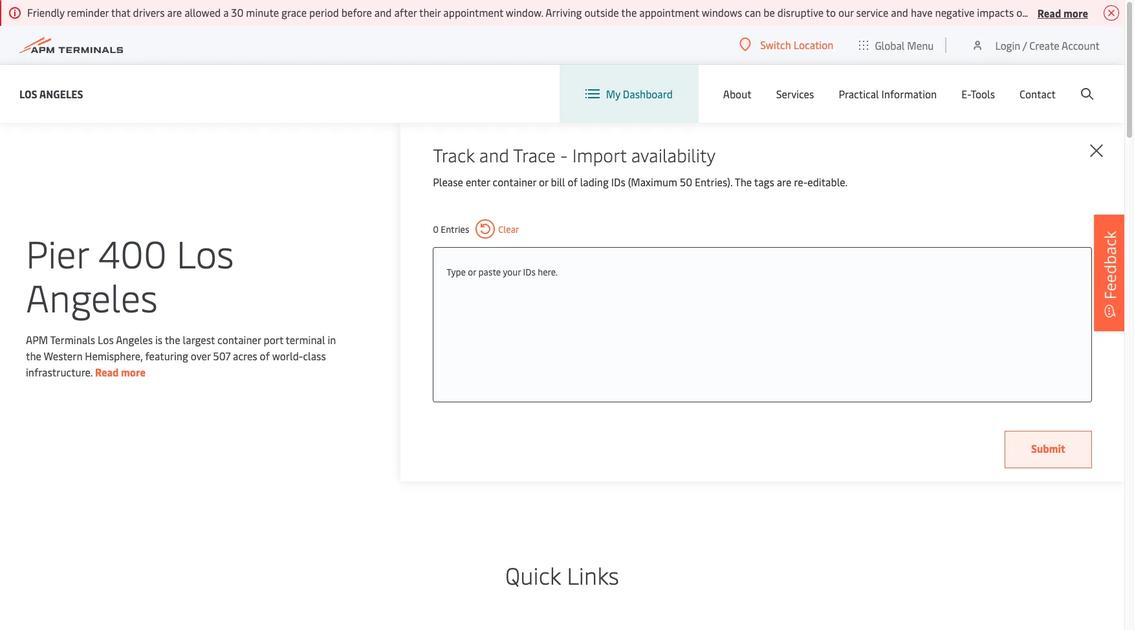 Task type: describe. For each thing, give the bounding box(es) containing it.
read for read more link
[[95, 365, 119, 379]]

switch
[[760, 38, 791, 52]]

editable.
[[808, 175, 848, 189]]

windows
[[702, 5, 742, 19]]

angeles for terminals
[[116, 332, 153, 346]]

apm terminals los angeles is the largest container port terminal in the western hemisphere, featuring over 507 acres of world-class infrastructure.
[[26, 332, 336, 379]]

after
[[394, 5, 417, 19]]

0 vertical spatial container
[[493, 175, 536, 189]]

have
[[911, 5, 933, 19]]

world-
[[272, 348, 303, 363]]

my dashboard button
[[585, 65, 673, 123]]

login / create account
[[995, 38, 1100, 52]]

la secondary image
[[68, 329, 294, 523]]

0 vertical spatial of
[[568, 175, 578, 189]]

contact
[[1020, 87, 1056, 101]]

0 horizontal spatial are
[[167, 5, 182, 19]]

t
[[1130, 5, 1134, 19]]

enter
[[466, 175, 490, 189]]

to
[[826, 5, 836, 19]]

practical information
[[839, 87, 937, 101]]

0 entries
[[433, 223, 469, 235]]

clear
[[498, 223, 519, 235]]

submit button
[[1005, 431, 1092, 468]]

1 vertical spatial ids
[[523, 266, 536, 278]]

more for read more link
[[121, 365, 146, 379]]

period
[[309, 5, 339, 19]]

read more link
[[95, 365, 146, 379]]

before
[[342, 5, 372, 19]]

track
[[433, 142, 475, 167]]

switch location button
[[740, 38, 834, 52]]

los angeles
[[19, 86, 83, 101]]

the
[[735, 175, 752, 189]]

dashboard
[[623, 87, 673, 101]]

e-tools
[[962, 87, 995, 101]]

allowed
[[185, 5, 221, 19]]

services button
[[776, 65, 814, 123]]

apm
[[26, 332, 48, 346]]

los for 400
[[176, 227, 234, 278]]

los inside "link"
[[19, 86, 37, 101]]

1 horizontal spatial the
[[165, 332, 180, 346]]

import
[[572, 142, 627, 167]]

here.
[[538, 266, 558, 278]]

los angeles link
[[19, 86, 83, 102]]

largest
[[183, 332, 215, 346]]

your
[[503, 266, 521, 278]]

my
[[606, 87, 620, 101]]

/
[[1023, 38, 1027, 52]]

location
[[794, 38, 834, 52]]

terminal
[[286, 332, 325, 346]]

tools
[[971, 87, 995, 101]]

1 drivers from the left
[[133, 5, 165, 19]]

pier 400 los angeles
[[26, 227, 234, 322]]

in
[[328, 332, 336, 346]]

my dashboard
[[606, 87, 673, 101]]

1 horizontal spatial or
[[539, 175, 548, 189]]

login
[[995, 38, 1021, 52]]

their
[[419, 5, 441, 19]]

(maximum
[[628, 175, 677, 189]]

400
[[98, 227, 167, 278]]

who
[[1065, 5, 1085, 19]]

about
[[723, 87, 752, 101]]

read for the 'read more' "button"
[[1038, 5, 1061, 20]]

track and trace - import availability
[[433, 142, 716, 167]]

-
[[560, 142, 568, 167]]

type
[[447, 266, 466, 278]]

friendly
[[27, 5, 65, 19]]

a
[[223, 5, 229, 19]]

infrastructure.
[[26, 365, 93, 379]]

login / create account link
[[971, 26, 1100, 64]]

type or paste your ids here.
[[447, 266, 558, 278]]

services
[[776, 87, 814, 101]]

outside
[[585, 5, 619, 19]]

global
[[875, 38, 905, 52]]

2 horizontal spatial the
[[621, 5, 637, 19]]

0 horizontal spatial and
[[374, 5, 392, 19]]

availability
[[631, 142, 716, 167]]

trace
[[513, 142, 556, 167]]

read more for the 'read more' "button"
[[1038, 5, 1088, 20]]

1 vertical spatial or
[[468, 266, 476, 278]]

30
[[231, 5, 244, 19]]

reminder
[[67, 5, 109, 19]]

contact button
[[1020, 65, 1056, 123]]

negative
[[935, 5, 975, 19]]

1 vertical spatial are
[[777, 175, 792, 189]]



Task type: vqa. For each thing, say whether or not it's contained in the screenshot.
CLEAR button
yes



Task type: locate. For each thing, give the bounding box(es) containing it.
featuring
[[145, 348, 188, 363]]

0 vertical spatial more
[[1064, 5, 1088, 20]]

ids right your
[[523, 266, 536, 278]]

account
[[1062, 38, 1100, 52]]

2 horizontal spatial los
[[176, 227, 234, 278]]

0 horizontal spatial the
[[26, 348, 41, 363]]

paste
[[479, 266, 501, 278]]

lading
[[580, 175, 609, 189]]

minute
[[246, 5, 279, 19]]

more up account
[[1064, 5, 1088, 20]]

global menu button
[[847, 26, 947, 64]]

clear button
[[476, 219, 519, 239]]

1 appointment from the left
[[443, 5, 503, 19]]

container
[[493, 175, 536, 189], [217, 332, 261, 346]]

or right type
[[468, 266, 476, 278]]

0 horizontal spatial los
[[19, 86, 37, 101]]

1 vertical spatial read
[[95, 365, 119, 379]]

on
[[1017, 5, 1028, 19], [1116, 5, 1128, 19]]

practical information button
[[839, 65, 937, 123]]

angeles inside apm terminals los angeles is the largest container port terminal in the western hemisphere, featuring over 507 acres of world-class infrastructure.
[[116, 332, 153, 346]]

0 horizontal spatial of
[[260, 348, 270, 363]]

appointment
[[443, 5, 503, 19], [639, 5, 699, 19]]

1 horizontal spatial are
[[777, 175, 792, 189]]

read more down hemisphere,
[[95, 365, 146, 379]]

los
[[19, 86, 37, 101], [176, 227, 234, 278], [98, 332, 114, 346]]

0 horizontal spatial more
[[121, 365, 146, 379]]

friendly reminder that drivers are allowed a 30 minute grace period before and after their appointment window. arriving outside the appointment windows can be disruptive to our service and have negative impacts on drivers who arrive on t
[[27, 5, 1134, 19]]

0 horizontal spatial appointment
[[443, 5, 503, 19]]

507
[[213, 348, 230, 363]]

please
[[433, 175, 463, 189]]

1 horizontal spatial and
[[479, 142, 509, 167]]

re-
[[794, 175, 808, 189]]

drivers
[[133, 5, 165, 19], [1031, 5, 1063, 19]]

western
[[44, 348, 82, 363]]

are left allowed
[[167, 5, 182, 19]]

about button
[[723, 65, 752, 123]]

of inside apm terminals los angeles is the largest container port terminal in the western hemisphere, featuring over 507 acres of world-class infrastructure.
[[260, 348, 270, 363]]

1 horizontal spatial drivers
[[1031, 5, 1063, 19]]

practical
[[839, 87, 879, 101]]

the
[[621, 5, 637, 19], [165, 332, 180, 346], [26, 348, 41, 363]]

class
[[303, 348, 326, 363]]

1 vertical spatial los
[[176, 227, 234, 278]]

quick
[[505, 559, 561, 591]]

1 horizontal spatial container
[[493, 175, 536, 189]]

port
[[264, 332, 283, 346]]

of down port
[[260, 348, 270, 363]]

angeles inside "link"
[[39, 86, 83, 101]]

0 vertical spatial read
[[1038, 5, 1061, 20]]

0 horizontal spatial or
[[468, 266, 476, 278]]

2 on from the left
[[1116, 5, 1128, 19]]

0 horizontal spatial on
[[1017, 5, 1028, 19]]

terminals
[[50, 332, 95, 346]]

feedback button
[[1094, 215, 1126, 331]]

0 vertical spatial are
[[167, 5, 182, 19]]

pier
[[26, 227, 89, 278]]

0 vertical spatial los
[[19, 86, 37, 101]]

is
[[155, 332, 162, 346]]

arrive
[[1087, 5, 1114, 19]]

1 vertical spatial of
[[260, 348, 270, 363]]

container up acres
[[217, 332, 261, 346]]

drivers left who
[[1031, 5, 1063, 19]]

more down hemisphere,
[[121, 365, 146, 379]]

read more
[[1038, 5, 1088, 20], [95, 365, 146, 379]]

0 horizontal spatial container
[[217, 332, 261, 346]]

los inside pier 400 los angeles
[[176, 227, 234, 278]]

read more for read more link
[[95, 365, 146, 379]]

and left have
[[891, 5, 908, 19]]

arriving
[[546, 5, 582, 19]]

over
[[191, 348, 211, 363]]

1 horizontal spatial of
[[568, 175, 578, 189]]

angeles for 400
[[26, 271, 158, 322]]

global menu
[[875, 38, 934, 52]]

window.
[[506, 5, 543, 19]]

more inside "button"
[[1064, 5, 1088, 20]]

0 vertical spatial read more
[[1038, 5, 1088, 20]]

1 vertical spatial the
[[165, 332, 180, 346]]

read
[[1038, 5, 1061, 20], [95, 365, 119, 379]]

0 vertical spatial angeles
[[39, 86, 83, 101]]

our
[[838, 5, 854, 19]]

on right the impacts
[[1017, 5, 1028, 19]]

of
[[568, 175, 578, 189], [260, 348, 270, 363]]

switch location
[[760, 38, 834, 52]]

2 vertical spatial angeles
[[116, 332, 153, 346]]

ids
[[611, 175, 626, 189], [523, 266, 536, 278]]

grace
[[281, 5, 307, 19]]

impacts
[[977, 5, 1014, 19]]

1 horizontal spatial ids
[[611, 175, 626, 189]]

links
[[567, 559, 619, 591]]

0 vertical spatial ids
[[611, 175, 626, 189]]

please enter container or bill of lading ids (maximum 50 entries). the tags are re-editable.
[[433, 175, 848, 189]]

2 horizontal spatial and
[[891, 5, 908, 19]]

1 vertical spatial more
[[121, 365, 146, 379]]

on left t
[[1116, 5, 1128, 19]]

1 horizontal spatial read
[[1038, 5, 1061, 20]]

appointment left 'windows'
[[639, 5, 699, 19]]

read inside the 'read more' "button"
[[1038, 5, 1061, 20]]

close alert image
[[1104, 5, 1119, 21]]

los inside apm terminals los angeles is the largest container port terminal in the western hemisphere, featuring over 507 acres of world-class infrastructure.
[[98, 332, 114, 346]]

0
[[433, 223, 439, 235]]

of right bill on the top of the page
[[568, 175, 578, 189]]

1 horizontal spatial on
[[1116, 5, 1128, 19]]

1 horizontal spatial los
[[98, 332, 114, 346]]

menu
[[907, 38, 934, 52]]

container down trace
[[493, 175, 536, 189]]

are left re-
[[777, 175, 792, 189]]

appointment right their
[[443, 5, 503, 19]]

or
[[539, 175, 548, 189], [468, 266, 476, 278]]

2 vertical spatial the
[[26, 348, 41, 363]]

1 on from the left
[[1017, 5, 1028, 19]]

angeles
[[39, 86, 83, 101], [26, 271, 158, 322], [116, 332, 153, 346]]

tags
[[754, 175, 774, 189]]

disruptive
[[778, 5, 824, 19]]

read more up login / create account
[[1038, 5, 1088, 20]]

the down 'apm'
[[26, 348, 41, 363]]

create
[[1030, 38, 1060, 52]]

0 vertical spatial or
[[539, 175, 548, 189]]

Type or paste your IDs here text field
[[447, 261, 1079, 284]]

1 vertical spatial angeles
[[26, 271, 158, 322]]

service
[[856, 5, 889, 19]]

be
[[764, 5, 775, 19]]

ids right the lading
[[611, 175, 626, 189]]

0 horizontal spatial drivers
[[133, 5, 165, 19]]

1 horizontal spatial more
[[1064, 5, 1088, 20]]

0 vertical spatial the
[[621, 5, 637, 19]]

and up 'enter' on the top of page
[[479, 142, 509, 167]]

or left bill on the top of the page
[[539, 175, 548, 189]]

and
[[374, 5, 392, 19], [891, 5, 908, 19], [479, 142, 509, 167]]

read down hemisphere,
[[95, 365, 119, 379]]

0 horizontal spatial read more
[[95, 365, 146, 379]]

drivers right that
[[133, 5, 165, 19]]

1 horizontal spatial appointment
[[639, 5, 699, 19]]

quick links
[[505, 559, 619, 591]]

0 horizontal spatial ids
[[523, 266, 536, 278]]

2 vertical spatial los
[[98, 332, 114, 346]]

and left after at top
[[374, 5, 392, 19]]

e-
[[962, 87, 971, 101]]

entries
[[441, 223, 469, 235]]

0 horizontal spatial read
[[95, 365, 119, 379]]

2 appointment from the left
[[639, 5, 699, 19]]

angeles inside pier 400 los angeles
[[26, 271, 158, 322]]

1 vertical spatial container
[[217, 332, 261, 346]]

more
[[1064, 5, 1088, 20], [121, 365, 146, 379]]

read more button
[[1038, 5, 1088, 21]]

container inside apm terminals los angeles is the largest container port terminal in the western hemisphere, featuring over 507 acres of world-class infrastructure.
[[217, 332, 261, 346]]

read left who
[[1038, 5, 1061, 20]]

can
[[745, 5, 761, 19]]

los for terminals
[[98, 332, 114, 346]]

more for the 'read more' "button"
[[1064, 5, 1088, 20]]

2 drivers from the left
[[1031, 5, 1063, 19]]

1 vertical spatial read more
[[95, 365, 146, 379]]

entries).
[[695, 175, 733, 189]]

1 horizontal spatial read more
[[1038, 5, 1088, 20]]

hemisphere,
[[85, 348, 143, 363]]

the right is
[[165, 332, 180, 346]]

e-tools button
[[962, 65, 995, 123]]

the right outside on the top right
[[621, 5, 637, 19]]



